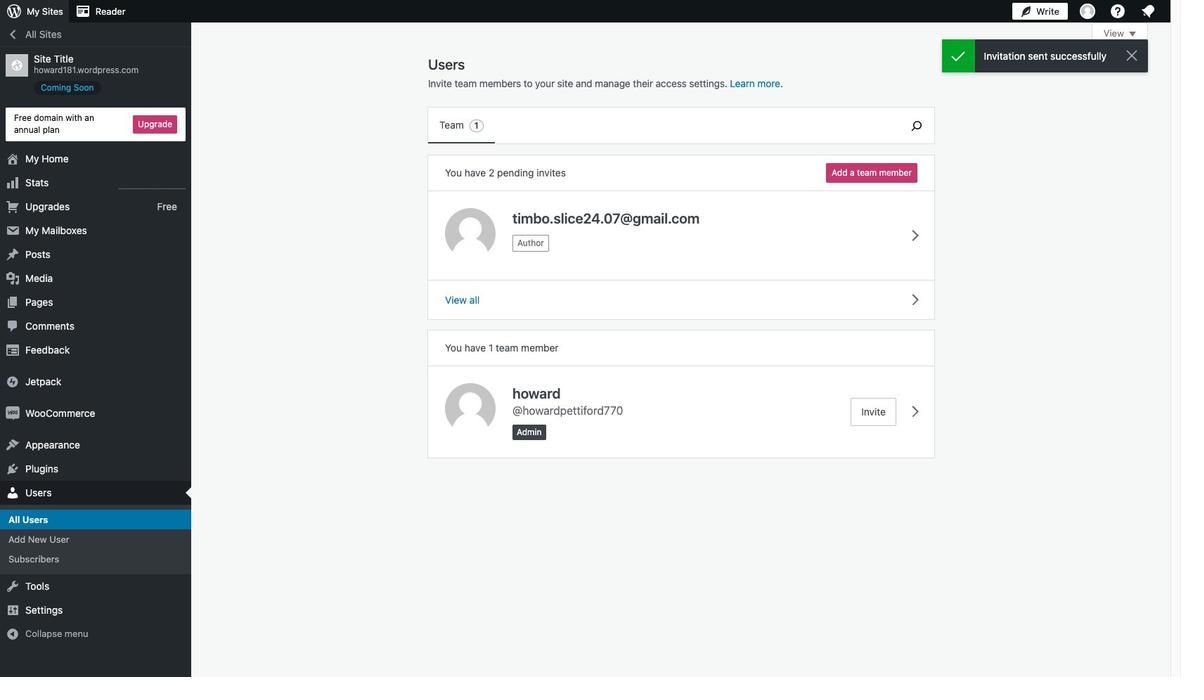Task type: vqa. For each thing, say whether or not it's contained in the screenshot.
'Close Search' image
no



Task type: locate. For each thing, give the bounding box(es) containing it.
highest hourly views 0 image
[[119, 180, 186, 189]]

0 vertical spatial img image
[[6, 374, 20, 388]]

main content
[[428, 22, 1148, 458]]

howard image
[[445, 383, 496, 434]]

dismiss image
[[1123, 47, 1140, 64]]

my profile image
[[1080, 4, 1095, 19]]

closed image
[[1129, 32, 1136, 37]]

2 img image from the top
[[6, 406, 20, 420]]

1 vertical spatial img image
[[6, 406, 20, 420]]

None search field
[[899, 108, 934, 143]]

img image
[[6, 374, 20, 388], [6, 406, 20, 420]]



Task type: describe. For each thing, give the bounding box(es) containing it.
manage your notifications image
[[1140, 3, 1157, 20]]

notice status
[[942, 39, 1148, 72]]

open search image
[[899, 117, 934, 134]]

1 img image from the top
[[6, 374, 20, 388]]

help image
[[1109, 3, 1126, 20]]



